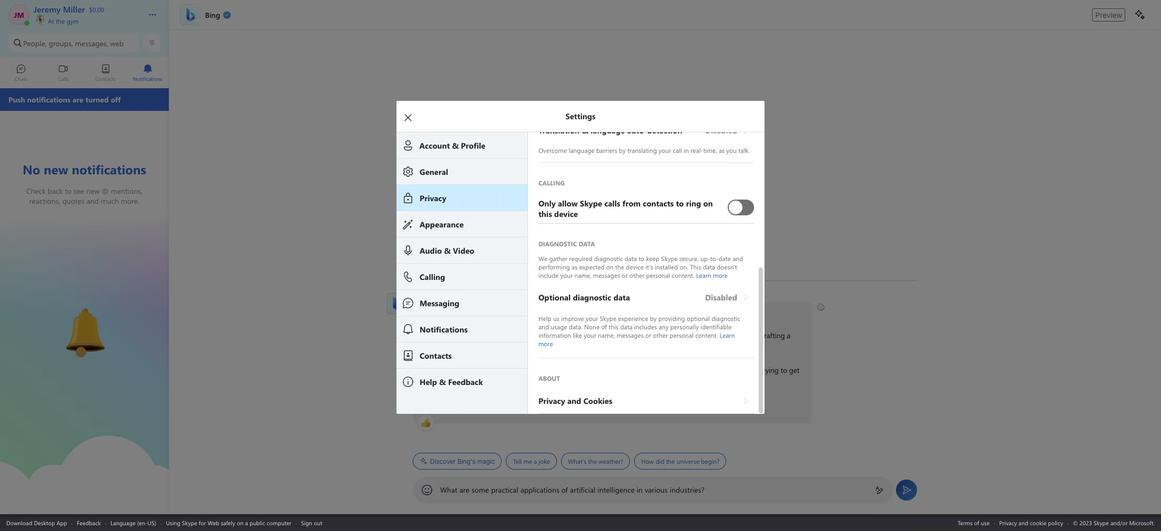 Task type: locate. For each thing, give the bounding box(es) containing it.
to left start
[[456, 400, 462, 410]]

begin?
[[701, 458, 720, 466]]

1 horizontal spatial content.
[[696, 331, 718, 340]]

to left keep
[[639, 254, 645, 263]]

still
[[497, 366, 507, 376]]

0 horizontal spatial just
[[665, 400, 676, 410]]

0 vertical spatial content.
[[672, 271, 695, 280]]

1 horizontal spatial on
[[606, 263, 614, 271]]

skype
[[661, 254, 678, 263], [600, 314, 617, 323], [182, 519, 197, 527]]

other down by
[[653, 331, 668, 340]]

and right date
[[733, 254, 743, 263]]

get left mad
[[686, 366, 697, 376]]

2 horizontal spatial or
[[752, 331, 758, 341]]

help
[[539, 314, 552, 323]]

1 horizontal spatial how
[[641, 458, 654, 466]]

device
[[626, 263, 644, 271]]

with
[[604, 342, 618, 352]]

data left includes
[[620, 323, 633, 331]]

0 horizontal spatial you
[[425, 400, 436, 410]]

0 vertical spatial diagnostic
[[594, 254, 623, 263]]

and down 'today?' on the left bottom
[[539, 323, 549, 331]]

other inside we gather required diagnostic data to keep skype secure, up-to-date and performing as expected on the device it's installed on. this data doesn't include your name, messages or other personal content.
[[630, 271, 645, 280]]

1 horizontal spatial learn
[[720, 331, 735, 340]]

Type a message text field
[[440, 486, 867, 496]]

1 horizontal spatial other
[[653, 331, 668, 340]]

0 horizontal spatial on
[[237, 519, 244, 527]]

0 vertical spatial learn
[[696, 271, 712, 280]]

learn more link down experience
[[539, 331, 737, 348]]

0 horizontal spatial or
[[622, 271, 628, 280]]

1 vertical spatial type
[[497, 400, 510, 410]]

0 vertical spatial name,
[[575, 271, 592, 280]]

1 vertical spatial in
[[637, 486, 643, 496]]

0 vertical spatial groups,
[[49, 38, 73, 48]]

or inside we gather required diagnostic data to keep skype secure, up-to-date and performing as expected on the device it's installed on. this data doesn't include your name, messages or other personal content.
[[622, 271, 628, 280]]

preview,
[[448, 366, 474, 376]]

the right did
[[666, 458, 675, 466]]

2 horizontal spatial and
[[1019, 519, 1029, 527]]

i left the might on the bottom of the page
[[575, 366, 577, 376]]

just left report
[[665, 400, 676, 410]]

gather
[[549, 254, 568, 263]]

0 vertical spatial more
[[713, 271, 728, 280]]

1 horizontal spatial diagnostic
[[712, 314, 741, 323]]

0 vertical spatial for
[[679, 331, 688, 341]]

to left give
[[597, 400, 604, 410]]

1 vertical spatial learn
[[720, 331, 735, 340]]

i'm right so
[[485, 366, 495, 376]]

none
[[584, 323, 600, 331]]

name, inside we gather required diagnostic data to keep skype secure, up-to-date and performing as expected on the device it's installed on. this data doesn't include your name, messages or other personal content.
[[575, 271, 592, 280]]

question,
[[481, 331, 510, 341]]

learn more link for doesn't
[[696, 271, 728, 280]]

name, down 'required'
[[575, 271, 592, 280]]

more down date
[[713, 271, 728, 280]]

learn more link down to-
[[696, 271, 728, 280]]

to right trying
[[781, 366, 787, 376]]

this inside help us improve your skype experience by providing optional diagnostic and usage data. none of this data includes any personally identifiable information like your name, messages or other personal content.
[[609, 323, 619, 331]]

groups, down the at the gym
[[49, 38, 73, 48]]

what's the weather?
[[568, 458, 624, 466]]

any right by
[[659, 323, 669, 331]]

(openhands)
[[734, 400, 774, 410]]

diagnostic inside help us improve your skype experience by providing optional diagnostic and usage data. none of this data includes any personally identifiable information like your name, messages or other personal content.
[[712, 314, 741, 323]]

0 vertical spatial personal
[[646, 271, 670, 280]]

1 vertical spatial content.
[[696, 331, 718, 340]]

language
[[111, 519, 136, 527]]

0 vertical spatial other
[[630, 271, 645, 280]]

using skype for web safely on a public computer
[[166, 519, 292, 527]]

in inside ask me any type of question, like finding vegan restaurants in cambridge, itinerary for your trip to europe or drafting a story for curious kids. in groups, remember to mention me with @bing. i'm an ai preview, so i'm still learning. sometimes i might say something weird. don't get mad at me, i'm just trying to get better! if you want to start over, type
[[606, 331, 611, 341]]

1 horizontal spatial this
[[609, 323, 619, 331]]

me right 'tell'
[[524, 458, 532, 466]]

people, groups, messages, web
[[23, 38, 124, 48]]

type
[[457, 331, 471, 341], [497, 400, 510, 410]]

app
[[57, 519, 67, 527]]

(smileeyes)
[[559, 307, 593, 317]]

sign out
[[301, 519, 323, 527]]

sometimes
[[538, 366, 573, 376]]

skype inside help us improve your skype experience by providing optional diagnostic and usage data. none of this data includes any personally identifiable information like your name, messages or other personal content.
[[600, 314, 617, 323]]

the inside 'how did the universe begin?' button
[[666, 458, 675, 466]]

1 horizontal spatial skype
[[600, 314, 617, 323]]

a
[[787, 331, 791, 341], [699, 400, 703, 410], [534, 458, 537, 466], [245, 519, 248, 527]]

i right "can"
[[502, 308, 504, 318]]

a left public
[[245, 519, 248, 527]]

skype right using
[[182, 519, 197, 527]]

1 horizontal spatial i'm
[[485, 366, 495, 376]]

skype right keep
[[661, 254, 678, 263]]

1 like from the left
[[512, 331, 522, 341]]

Only allow Skype calls from contacts to ring on this device checkbox
[[728, 196, 754, 220]]

people, groups, messages, web button
[[8, 34, 139, 53]]

a left joke
[[534, 458, 537, 466]]

2 want from the left
[[580, 400, 595, 410]]

1 horizontal spatial like
[[573, 331, 582, 340]]

learn down up-
[[696, 271, 712, 280]]

secure,
[[680, 254, 699, 263]]

1 horizontal spatial in
[[637, 486, 643, 496]]

the right what's
[[588, 458, 597, 466]]

hey,
[[419, 308, 432, 318]]

discover bing's magic
[[430, 458, 495, 466]]

1 want from the left
[[438, 400, 454, 410]]

0 vertical spatial learn more
[[696, 271, 728, 280]]

i'm right the me,
[[736, 366, 745, 376]]

the right "at" on the left of page
[[56, 17, 65, 25]]

how
[[472, 308, 487, 318], [641, 458, 654, 466]]

of right none
[[602, 323, 607, 331]]

how did the universe begin? button
[[635, 453, 727, 470]]

in up with
[[606, 331, 611, 341]]

2 horizontal spatial skype
[[661, 254, 678, 263]]

learn more down experience
[[539, 331, 737, 348]]

personal
[[646, 271, 670, 280], [670, 331, 694, 340]]

diagnostic
[[594, 254, 623, 263], [712, 314, 741, 323]]

just inside ask me any type of question, like finding vegan restaurants in cambridge, itinerary for your trip to europe or drafting a story for curious kids. in groups, remember to mention me with @bing. i'm an ai preview, so i'm still learning. sometimes i might say something weird. don't get mad at me, i'm just trying to get better! if you want to start over, type
[[747, 366, 759, 376]]

diagnostic left device
[[594, 254, 623, 263]]

or left itinerary
[[646, 331, 652, 340]]

0 horizontal spatial like
[[512, 331, 522, 341]]

something
[[611, 366, 645, 376]]

0 vertical spatial i
[[502, 308, 504, 318]]

0 horizontal spatial get
[[686, 366, 697, 376]]

1 horizontal spatial more
[[713, 271, 728, 280]]

0 horizontal spatial diagnostic
[[594, 254, 623, 263]]

and
[[733, 254, 743, 263], [539, 323, 549, 331], [1019, 519, 1029, 527]]

0 horizontal spatial name,
[[575, 271, 592, 280]]

get right trying
[[789, 366, 800, 376]]

1 vertical spatial for
[[436, 342, 445, 352]]

like left finding
[[512, 331, 522, 341]]

of inside ask me any type of question, like finding vegan restaurants in cambridge, itinerary for your trip to europe or drafting a story for curious kids. in groups, remember to mention me with @bing. i'm an ai preview, so i'm still learning. sometimes i might say something weird. don't get mad at me, i'm just trying to get better! if you want to start over, type
[[473, 331, 479, 341]]

tab list
[[0, 59, 169, 88]]

0 vertical spatial skype
[[661, 254, 678, 263]]

skype right none
[[600, 314, 617, 323]]

0 vertical spatial this
[[434, 308, 445, 318]]

a right report
[[699, 400, 703, 410]]

tell
[[513, 458, 522, 466]]

using skype for web safely on a public computer link
[[166, 519, 292, 527]]

2 vertical spatial for
[[199, 519, 206, 527]]

1 vertical spatial name,
[[598, 331, 615, 340]]

learn more for doesn't
[[696, 271, 728, 280]]

0 horizontal spatial i'm
[[419, 366, 428, 376]]

2 horizontal spatial for
[[679, 331, 688, 341]]

me right give
[[620, 400, 630, 410]]

start
[[464, 400, 478, 410]]

1 vertical spatial diagnostic
[[712, 314, 741, 323]]

1 vertical spatial skype
[[600, 314, 617, 323]]

0 horizontal spatial and
[[539, 323, 549, 331]]

1 vertical spatial how
[[641, 458, 654, 466]]

providing
[[659, 314, 685, 323]]

in
[[606, 331, 611, 341], [637, 486, 643, 496]]

messages inside we gather required diagnostic data to keep skype secure, up-to-date and performing as expected on the device it's installed on. this data doesn't include your name, messages or other personal content.
[[593, 271, 620, 280]]

data
[[625, 254, 637, 263], [703, 263, 715, 271], [620, 323, 633, 331]]

and inside we gather required diagnostic data to keep skype secure, up-to-date and performing as expected on the device it's installed on. this data doesn't include your name, messages or other personal content.
[[733, 254, 743, 263]]

0 vertical spatial just
[[747, 366, 759, 376]]

or right "europe"
[[752, 331, 758, 341]]

1 horizontal spatial get
[[789, 366, 800, 376]]

any inside ask me any type of question, like finding vegan restaurants in cambridge, itinerary for your trip to europe or drafting a story for curious kids. in groups, remember to mention me with @bing. i'm an ai preview, so i'm still learning. sometimes i might say something weird. don't get mad at me, i'm just trying to get better! if you want to start over, type
[[444, 331, 455, 341]]

0 vertical spatial in
[[606, 331, 611, 341]]

0 horizontal spatial want
[[438, 400, 454, 410]]

a right drafting
[[787, 331, 791, 341]]

1 vertical spatial learn more link
[[539, 331, 737, 348]]

3 i'm from the left
[[736, 366, 745, 376]]

0 horizontal spatial learn
[[696, 271, 712, 280]]

any inside help us improve your skype experience by providing optional diagnostic and usage data. none of this data includes any personally identifiable information like your name, messages or other personal content.
[[659, 323, 669, 331]]

0 vertical spatial how
[[472, 308, 487, 318]]

1 vertical spatial and
[[539, 323, 549, 331]]

1 horizontal spatial and
[[733, 254, 743, 263]]

what's
[[568, 458, 587, 466]]

just left trying
[[747, 366, 759, 376]]

0 horizontal spatial other
[[630, 271, 645, 280]]

2 horizontal spatial i'm
[[736, 366, 745, 376]]

magic
[[477, 458, 495, 466]]

include
[[539, 271, 559, 280]]

industries?
[[670, 486, 705, 496]]

and
[[546, 400, 559, 410]]

learn for up-
[[696, 271, 712, 280]]

1 vertical spatial just
[[665, 400, 676, 410]]

more down usage
[[539, 340, 553, 348]]

1 horizontal spatial type
[[497, 400, 510, 410]]

any
[[659, 323, 669, 331], [444, 331, 455, 341]]

story
[[419, 342, 435, 352]]

learn more down to-
[[696, 271, 728, 280]]

want left start
[[438, 400, 454, 410]]

0 vertical spatial and
[[733, 254, 743, 263]]

diagnostic up "europe"
[[712, 314, 741, 323]]

1 horizontal spatial or
[[646, 331, 652, 340]]

type right over,
[[497, 400, 510, 410]]

just
[[747, 366, 759, 376], [665, 400, 676, 410]]

mention
[[564, 342, 591, 352]]

or left it's
[[622, 271, 628, 280]]

and left cookie
[[1019, 519, 1029, 527]]

the inside at the gym "button"
[[56, 17, 65, 25]]

1 horizontal spatial any
[[659, 323, 669, 331]]

1 vertical spatial more
[[539, 340, 553, 348]]

for right story
[[436, 342, 445, 352]]

1 vertical spatial other
[[653, 331, 668, 340]]

on
[[606, 263, 614, 271], [237, 519, 244, 527]]

learn more
[[696, 271, 728, 280], [539, 331, 737, 348]]

feedback link
[[77, 519, 101, 527]]

0 vertical spatial type
[[457, 331, 471, 341]]

other left it's
[[630, 271, 645, 280]]

keep
[[646, 254, 660, 263]]

2 horizontal spatial you
[[566, 400, 578, 410]]

me,
[[722, 366, 734, 376]]

1 horizontal spatial name,
[[598, 331, 615, 340]]

personal down providing
[[670, 331, 694, 340]]

of up kids.
[[473, 331, 479, 341]]

1 horizontal spatial groups,
[[496, 342, 519, 352]]

groups, inside ask me any type of question, like finding vegan restaurants in cambridge, itinerary for your trip to europe or drafting a story for curious kids. in groups, remember to mention me with @bing. i'm an ai preview, so i'm still learning. sometimes i might say something weird. don't get mad at me, i'm just trying to get better! if you want to start over, type
[[496, 342, 519, 352]]

name, inside help us improve your skype experience by providing optional diagnostic and usage data. none of this data includes any personally identifiable information like your name, messages or other personal content.
[[598, 331, 615, 340]]

tell me a joke
[[513, 458, 550, 466]]

get
[[686, 366, 697, 376], [789, 366, 800, 376]]

privacy dialog
[[397, 0, 781, 414]]

your
[[561, 271, 573, 280], [586, 314, 598, 323], [690, 331, 704, 341], [584, 331, 597, 340]]

type up curious
[[457, 331, 471, 341]]

personal down keep
[[646, 271, 670, 280]]

other
[[630, 271, 645, 280], [653, 331, 668, 340]]

1 vertical spatial personal
[[670, 331, 694, 340]]

to right trip
[[719, 331, 726, 341]]

messages left device
[[593, 271, 620, 280]]

for left the web
[[199, 519, 206, 527]]

learn more for name,
[[539, 331, 737, 348]]

0 horizontal spatial more
[[539, 340, 553, 348]]

on right expected
[[606, 263, 614, 271]]

newtopic
[[512, 400, 542, 410]]

name, up with
[[598, 331, 615, 340]]

how inside 'how did the universe begin?' button
[[641, 458, 654, 466]]

data inside help us improve your skype experience by providing optional diagnostic and usage data. none of this data includes any personally identifiable information like your name, messages or other personal content.
[[620, 323, 633, 331]]

any up curious
[[444, 331, 455, 341]]

better!
[[419, 377, 440, 387]]

i'm
[[419, 366, 428, 376], [485, 366, 495, 376], [736, 366, 745, 376]]

i'm left the an
[[419, 366, 428, 376]]

for right itinerary
[[679, 331, 688, 341]]

the
[[56, 17, 65, 25], [615, 263, 624, 271], [588, 458, 597, 466], [666, 458, 675, 466]]

people,
[[23, 38, 47, 48]]

how left did
[[641, 458, 654, 466]]

language (en-us) link
[[111, 519, 156, 527]]

content. down secure,
[[672, 271, 695, 280]]

0 vertical spatial on
[[606, 263, 614, 271]]

learn inside learn more
[[720, 331, 735, 340]]

1 horizontal spatial want
[[580, 400, 595, 410]]

this up with
[[609, 323, 619, 331]]

this left is
[[434, 308, 445, 318]]

to down the vegan
[[556, 342, 562, 352]]

like up mention on the bottom of the page
[[573, 331, 582, 340]]

@bing.
[[620, 342, 642, 352]]

0 horizontal spatial skype
[[182, 519, 197, 527]]

0 vertical spatial messages
[[593, 271, 620, 280]]

learn more link
[[696, 271, 728, 280], [539, 331, 737, 348]]

0 vertical spatial learn more link
[[696, 271, 728, 280]]

cambridge,
[[613, 331, 650, 341]]

artificial
[[570, 486, 596, 496]]

and inside help us improve your skype experience by providing optional diagnostic and usage data. none of this data includes any personally identifiable information like your name, messages or other personal content.
[[539, 323, 549, 331]]

like inside help us improve your skype experience by providing optional diagnostic and usage data. none of this data includes any personally identifiable information like your name, messages or other personal content.
[[573, 331, 582, 340]]

learn
[[696, 271, 712, 280], [720, 331, 735, 340]]

messages up @bing.
[[617, 331, 644, 340]]

0 horizontal spatial any
[[444, 331, 455, 341]]

we
[[539, 254, 548, 263]]

diagnostic inside we gather required diagnostic data to keep skype secure, up-to-date and performing as expected on the device it's installed on. this data doesn't include your name, messages or other personal content.
[[594, 254, 623, 263]]

me
[[432, 331, 442, 341], [593, 342, 603, 352], [620, 400, 630, 410], [524, 458, 532, 466]]

performing
[[539, 263, 570, 271]]

1 vertical spatial messages
[[617, 331, 644, 340]]

the left device
[[615, 263, 624, 271]]

0 horizontal spatial content.
[[672, 271, 695, 280]]

us)
[[147, 519, 156, 527]]

1 horizontal spatial i
[[575, 366, 577, 376]]

we gather required diagnostic data to keep skype secure, up-to-date and performing as expected on the device it's installed on. this data doesn't include your name, messages or other personal content.
[[539, 254, 745, 280]]

experience
[[618, 314, 648, 323]]

1 horizontal spatial you
[[521, 308, 533, 318]]

learn right trip
[[720, 331, 735, 340]]

1 vertical spatial learn more
[[539, 331, 737, 348]]

2 like from the left
[[573, 331, 582, 340]]

1 vertical spatial this
[[609, 323, 619, 331]]

1 horizontal spatial just
[[747, 366, 759, 376]]

groups, right "in"
[[496, 342, 519, 352]]

1 vertical spatial groups,
[[496, 342, 519, 352]]

2 get from the left
[[789, 366, 800, 376]]

installed
[[655, 263, 678, 271]]

use
[[981, 519, 990, 527]]

2 vertical spatial and
[[1019, 519, 1029, 527]]

required
[[569, 254, 593, 263]]

1 vertical spatial i
[[575, 366, 577, 376]]

want left give
[[580, 400, 595, 410]]

0 horizontal spatial in
[[606, 331, 611, 341]]

content. down optional
[[696, 331, 718, 340]]

0 horizontal spatial groups,
[[49, 38, 73, 48]]

on right safely
[[237, 519, 244, 527]]

public
[[250, 519, 265, 527]]

itinerary
[[652, 331, 678, 341]]

learn more link for name,
[[539, 331, 737, 348]]

how right !
[[472, 308, 487, 318]]

other inside help us improve your skype experience by providing optional diagnostic and usage data. none of this data includes any personally identifiable information like your name, messages or other personal content.
[[653, 331, 668, 340]]

in left various
[[637, 486, 643, 496]]



Task type: describe. For each thing, give the bounding box(es) containing it.
0 horizontal spatial type
[[457, 331, 471, 341]]

messages,
[[75, 38, 108, 48]]

ai
[[440, 366, 446, 376]]

trying
[[760, 366, 779, 376]]

gym
[[67, 17, 79, 25]]

0 horizontal spatial how
[[472, 308, 487, 318]]

9:24
[[428, 293, 440, 301]]

vegan
[[548, 331, 567, 341]]

bing, 9:24 am
[[413, 293, 452, 301]]

feedback,
[[632, 400, 663, 410]]

restaurants
[[569, 331, 604, 341]]

newtopic . and if you want to give me feedback, just report a concern.
[[512, 400, 733, 410]]

data right this on the right
[[703, 263, 715, 271]]

feedback
[[77, 519, 101, 527]]

can
[[489, 308, 500, 318]]

ask
[[419, 331, 430, 341]]

privacy and cookie policy
[[1000, 519, 1064, 527]]

content. inside help us improve your skype experience by providing optional diagnostic and usage data. none of this data includes any personally identifiable information like your name, messages or other personal content.
[[696, 331, 718, 340]]

preview
[[1096, 10, 1123, 19]]

more for to-
[[713, 271, 728, 280]]

1 i'm from the left
[[419, 366, 428, 376]]

various
[[645, 486, 668, 496]]

learn for diagnostic
[[720, 331, 735, 340]]

expected
[[579, 263, 605, 271]]

personal inside help us improve your skype experience by providing optional diagnostic and usage data. none of this data includes any personally identifiable information like your name, messages or other personal content.
[[670, 331, 694, 340]]

over,
[[480, 400, 495, 410]]

of inside help us improve your skype experience by providing optional diagnostic and usage data. none of this data includes any personally identifiable information like your name, messages or other personal content.
[[602, 323, 607, 331]]

or inside ask me any type of question, like finding vegan restaurants in cambridge, itinerary for your trip to europe or drafting a story for curious kids. in groups, remember to mention me with @bing. i'm an ai preview, so i'm still learning. sometimes i might say something weird. don't get mad at me, i'm just trying to get better! if you want to start over, type
[[752, 331, 758, 341]]

on inside we gather required diagnostic data to keep skype secure, up-to-date and performing as expected on the device it's installed on. this data doesn't include your name, messages or other personal content.
[[606, 263, 614, 271]]

0 horizontal spatial i
[[502, 308, 504, 318]]

report
[[678, 400, 697, 410]]

weird.
[[647, 366, 665, 376]]

language (en-us)
[[111, 519, 156, 527]]

policy
[[1049, 519, 1064, 527]]

learning.
[[509, 366, 536, 376]]

at
[[48, 17, 54, 25]]

your inside ask me any type of question, like finding vegan restaurants in cambridge, itinerary for your trip to europe or drafting a story for curious kids. in groups, remember to mention me with @bing. i'm an ai preview, so i'm still learning. sometimes i might say something weird. don't get mad at me, i'm just trying to get better! if you want to start over, type
[[690, 331, 704, 341]]

applications
[[521, 486, 560, 496]]

at the gym button
[[34, 15, 138, 25]]

more for and
[[539, 340, 553, 348]]

2 vertical spatial skype
[[182, 519, 197, 527]]

the inside we gather required diagnostic data to keep skype secure, up-to-date and performing as expected on the device it's installed on. this data doesn't include your name, messages or other personal content.
[[615, 263, 624, 271]]

computer
[[267, 519, 292, 527]]

kids.
[[472, 342, 486, 352]]

terms
[[958, 519, 973, 527]]

it's
[[646, 263, 653, 271]]

download desktop app
[[6, 519, 67, 527]]

out
[[314, 519, 323, 527]]

like inside ask me any type of question, like finding vegan restaurants in cambridge, itinerary for your trip to europe or drafting a story for curious kids. in groups, remember to mention me with @bing. i'm an ai preview, so i'm still learning. sometimes i might say something weird. don't get mad at me, i'm just trying to get better! if you want to start over, type
[[512, 331, 522, 341]]

(en-
[[137, 519, 147, 527]]

want inside ask me any type of question, like finding vegan restaurants in cambridge, itinerary for your trip to europe or drafting a story for curious kids. in groups, remember to mention me with @bing. i'm an ai preview, so i'm still learning. sometimes i might say something weird. don't get mad at me, i'm just trying to get better! if you want to start over, type
[[438, 400, 454, 410]]

0 horizontal spatial this
[[434, 308, 445, 318]]

2 i'm from the left
[[485, 366, 495, 376]]

us
[[553, 314, 560, 323]]

doesn't
[[717, 263, 737, 271]]

download desktop app link
[[6, 519, 67, 527]]

data.
[[569, 323, 583, 331]]

don't
[[667, 366, 684, 376]]

curious
[[447, 342, 470, 352]]

of left use
[[975, 519, 980, 527]]

is
[[447, 308, 452, 318]]

personal inside we gather required diagnostic data to keep skype secure, up-to-date and performing as expected on the device it's installed on. this data doesn't include your name, messages or other personal content.
[[646, 271, 670, 280]]

i inside ask me any type of question, like finding vegan restaurants in cambridge, itinerary for your trip to europe or drafting a story for curious kids. in groups, remember to mention me with @bing. i'm an ai preview, so i'm still learning. sometimes i might say something weird. don't get mad at me, i'm just trying to get better! if you want to start over, type
[[575, 366, 577, 376]]

up-
[[701, 254, 711, 263]]

bing's
[[458, 458, 476, 466]]

bing
[[454, 308, 468, 318]]

on.
[[680, 263, 689, 271]]

usage
[[551, 323, 567, 331]]

me inside button
[[524, 458, 532, 466]]

ask me any type of question, like finding vegan restaurants in cambridge, itinerary for your trip to europe or drafting a story for curious kids. in groups, remember to mention me with @bing. i'm an ai preview, so i'm still learning. sometimes i might say something weird. don't get mad at me, i'm just trying to get better! if you want to start over, type
[[419, 331, 802, 410]]

help us improve your skype experience by providing optional diagnostic and usage data. none of this data includes any personally identifiable information like your name, messages or other personal content.
[[539, 314, 742, 340]]

me right 'ask' on the bottom left of page
[[432, 331, 442, 341]]

intelligence
[[598, 486, 635, 496]]

universe
[[677, 458, 700, 466]]

bell
[[53, 305, 66, 316]]

how did the universe begin?
[[641, 458, 720, 466]]

finding
[[524, 331, 546, 341]]

0 horizontal spatial for
[[199, 519, 206, 527]]

a inside ask me any type of question, like finding vegan restaurants in cambridge, itinerary for your trip to europe or drafting a story for curious kids. in groups, remember to mention me with @bing. i'm an ai preview, so i'm still learning. sometimes i might say something weird. don't get mad at me, i'm just trying to get better! if you want to start over, type
[[787, 331, 791, 341]]

some
[[472, 486, 489, 496]]

of left artificial
[[562, 486, 568, 496]]

terms of use
[[958, 519, 990, 527]]

are
[[460, 486, 470, 496]]

using
[[166, 519, 180, 527]]

discover
[[430, 458, 456, 466]]

improve
[[561, 314, 584, 323]]

data left it's
[[625, 254, 637, 263]]

personally
[[671, 323, 699, 331]]

by
[[650, 314, 657, 323]]

trip
[[706, 331, 717, 341]]

practical
[[491, 486, 519, 496]]

to-
[[710, 254, 719, 263]]

skype inside we gather required diagnostic data to keep skype secure, up-to-date and performing as expected on the device it's installed on. this data doesn't include your name, messages or other personal content.
[[661, 254, 678, 263]]

you inside ask me any type of question, like finding vegan restaurants in cambridge, itinerary for your trip to europe or drafting a story for curious kids. in groups, remember to mention me with @bing. i'm an ai preview, so i'm still learning. sometimes i might say something weird. don't get mad at me, i'm just trying to get better! if you want to start over, type
[[425, 400, 436, 410]]

or inside help us improve your skype experience by providing optional diagnostic and usage data. none of this data includes any personally identifiable information like your name, messages or other personal content.
[[646, 331, 652, 340]]

tell me a joke button
[[506, 453, 557, 470]]

groups, inside button
[[49, 38, 73, 48]]

messages inside help us improve your skype experience by providing optional diagnostic and usage data. none of this data includes any personally identifiable information like your name, messages or other personal content.
[[617, 331, 644, 340]]

your inside we gather required diagnostic data to keep skype secure, up-to-date and performing as expected on the device it's installed on. this data doesn't include your name, messages or other personal content.
[[561, 271, 573, 280]]

content. inside we gather required diagnostic data to keep skype secure, up-to-date and performing as expected on the device it's installed on. this data doesn't include your name, messages or other personal content.
[[672, 271, 695, 280]]

download
[[6, 519, 32, 527]]

safely
[[221, 519, 235, 527]]

date
[[719, 254, 731, 263]]

today?
[[535, 308, 556, 318]]

1 vertical spatial on
[[237, 519, 244, 527]]

1 horizontal spatial for
[[436, 342, 445, 352]]

europe
[[727, 331, 750, 341]]

me left with
[[593, 342, 603, 352]]

help
[[506, 308, 519, 318]]

1 get from the left
[[686, 366, 697, 376]]

information
[[539, 331, 571, 340]]

hey, this is bing ! how can i help you today?
[[419, 308, 557, 318]]

desktop
[[34, 519, 55, 527]]

terms of use link
[[958, 519, 990, 527]]

at the gym
[[46, 17, 79, 25]]

the inside what's the weather? "button"
[[588, 458, 597, 466]]

to inside we gather required diagnostic data to keep skype secure, up-to-date and performing as expected on the device it's installed on. this data doesn't include your name, messages or other personal content.
[[639, 254, 645, 263]]

cookie
[[1030, 519, 1047, 527]]

privacy and cookie policy link
[[1000, 519, 1064, 527]]

a inside button
[[534, 458, 537, 466]]



Task type: vqa. For each thing, say whether or not it's contained in the screenshot.
the set a status Button
no



